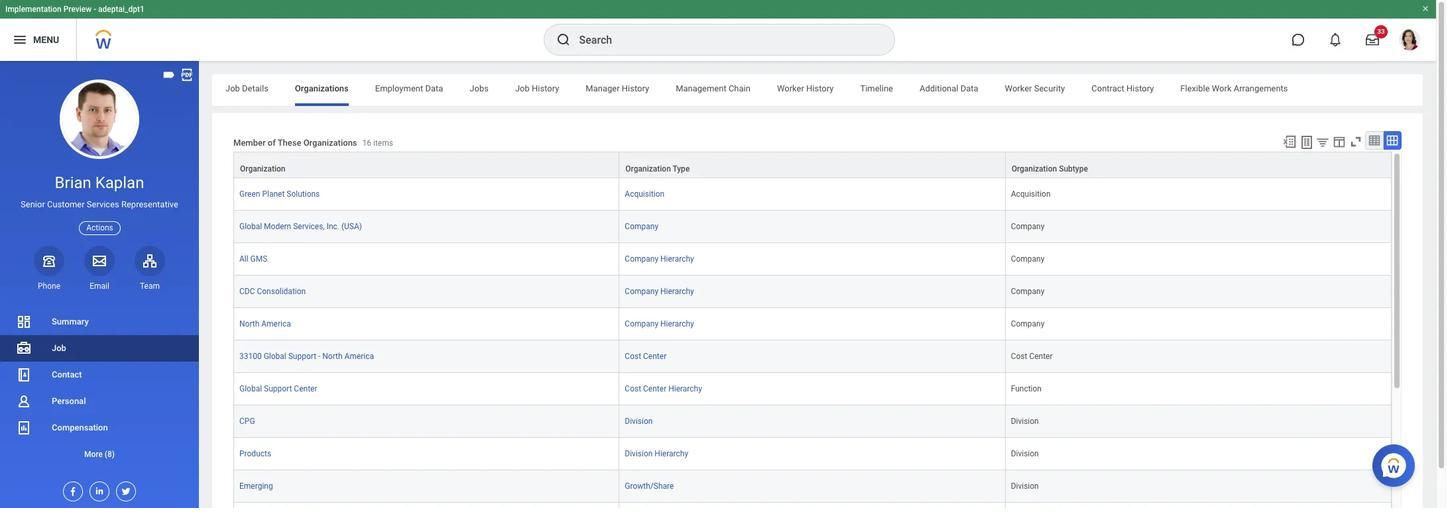 Task type: describe. For each thing, give the bounding box(es) containing it.
tab list containing job details
[[212, 74, 1423, 106]]

organization subtype button
[[1006, 153, 1391, 178]]

timeline
[[860, 84, 893, 93]]

email
[[90, 282, 109, 291]]

select to filter grid data image
[[1316, 135, 1330, 149]]

additional data
[[920, 84, 978, 93]]

company hierarchy for cdc consolidation
[[625, 287, 694, 296]]

adeptai_dpt1
[[98, 5, 144, 14]]

planet
[[262, 190, 285, 199]]

cdc
[[239, 287, 255, 296]]

justify image
[[12, 32, 28, 48]]

division hierarchy
[[625, 450, 688, 459]]

services
[[87, 200, 119, 210]]

job inside job 'link'
[[52, 343, 66, 353]]

expand table image
[[1386, 134, 1399, 147]]

jobs
[[470, 84, 489, 93]]

company hierarchy link for all gms
[[625, 252, 694, 264]]

actions
[[86, 223, 113, 232]]

function element
[[1011, 382, 1042, 394]]

twitter image
[[117, 483, 131, 497]]

management chain
[[676, 84, 751, 93]]

(usa)
[[341, 222, 362, 231]]

company hierarchy link for cdc consolidation
[[625, 285, 694, 296]]

contact
[[52, 370, 82, 380]]

click to view/edit grid preferences image
[[1332, 135, 1347, 149]]

work
[[1212, 84, 1232, 93]]

hierarchy inside 'link'
[[655, 450, 688, 459]]

solutions
[[287, 190, 320, 199]]

worker history
[[777, 84, 834, 93]]

export to excel image
[[1282, 135, 1297, 149]]

global support center link
[[239, 382, 317, 394]]

green planet solutions
[[239, 190, 320, 199]]

acquisition for acquisition element
[[1011, 190, 1051, 199]]

history for manager history
[[622, 84, 649, 93]]

hierarchy for america
[[660, 320, 694, 329]]

center for cost center hierarchy link
[[643, 385, 667, 394]]

division for second division element from the bottom of the page
[[1011, 450, 1039, 459]]

company hierarchy for north america
[[625, 320, 694, 329]]

33
[[1377, 28, 1385, 35]]

acquisition link
[[625, 187, 665, 199]]

emerging
[[239, 482, 273, 491]]

0 vertical spatial america
[[261, 320, 291, 329]]

global modern services, inc. (usa)
[[239, 222, 362, 231]]

compensation
[[52, 423, 108, 433]]

details
[[242, 84, 268, 93]]

division for division element corresponding to division
[[1011, 417, 1039, 426]]

export to worksheets image
[[1299, 135, 1315, 151]]

items
[[373, 139, 393, 148]]

cost for cost center
[[625, 352, 641, 361]]

contact image
[[16, 367, 32, 383]]

division hierarchy link
[[625, 447, 688, 459]]

member of these organizations 16 items
[[233, 138, 393, 148]]

more
[[84, 450, 103, 460]]

33100
[[239, 352, 262, 361]]

more (8) button
[[0, 447, 199, 463]]

company element for all gms
[[1011, 252, 1045, 264]]

job image
[[16, 341, 32, 357]]

summary image
[[16, 314, 32, 330]]

global support center
[[239, 385, 317, 394]]

job details
[[225, 84, 268, 93]]

brian kaplan
[[55, 174, 144, 192]]

list containing summary
[[0, 309, 199, 468]]

33100 global support - north america
[[239, 352, 374, 361]]

2 cell from the left
[[620, 503, 1006, 509]]

- inside menu banner
[[94, 5, 96, 14]]

history for job history
[[532, 84, 559, 93]]

1 vertical spatial america
[[345, 352, 374, 361]]

employment
[[375, 84, 423, 93]]

email button
[[84, 246, 115, 292]]

senior customer services representative
[[21, 200, 178, 210]]

organization for organization subtype
[[1012, 164, 1057, 174]]

team link
[[135, 246, 165, 292]]

preview
[[63, 5, 92, 14]]

member
[[233, 138, 266, 148]]

cost center hierarchy
[[625, 385, 702, 394]]

all
[[239, 255, 248, 264]]

company hierarchy link for north america
[[625, 317, 694, 329]]

inbox large image
[[1366, 33, 1379, 46]]

contract history
[[1092, 84, 1154, 93]]

all gms
[[239, 255, 267, 264]]

division for division link at left bottom
[[625, 417, 653, 426]]

row containing 33100 global support - north america
[[233, 341, 1392, 373]]

company element for north america
[[1011, 317, 1045, 329]]

flexible
[[1181, 84, 1210, 93]]

company element for cdc consolidation
[[1011, 285, 1045, 296]]

cost inside cost center element
[[1011, 352, 1027, 361]]

global for modern
[[239, 222, 262, 231]]

cost center for cost center link
[[625, 352, 667, 361]]

cpg link
[[239, 414, 255, 426]]

security
[[1034, 84, 1065, 93]]

linkedin image
[[90, 483, 105, 497]]

cost center element
[[1011, 349, 1053, 361]]

close environment banner image
[[1422, 5, 1430, 13]]

consolidation
[[257, 287, 306, 296]]

chain
[[729, 84, 751, 93]]

row containing organization
[[233, 152, 1392, 178]]

16
[[362, 139, 371, 148]]

organization for organization
[[240, 164, 285, 174]]

gms
[[250, 255, 267, 264]]

menu banner
[[0, 0, 1436, 61]]

emerging link
[[239, 479, 273, 491]]

row containing north america
[[233, 308, 1392, 341]]

growth/share
[[625, 482, 674, 491]]

history for contract history
[[1127, 84, 1154, 93]]

3 cell from the left
[[1006, 503, 1392, 509]]

implementation preview -   adeptai_dpt1
[[5, 5, 144, 14]]

phone brian kaplan element
[[34, 281, 64, 292]]

division for division element corresponding to growth/share
[[1011, 482, 1039, 491]]

center for cost center link
[[643, 352, 667, 361]]

worker for worker security
[[1005, 84, 1032, 93]]

menu button
[[0, 19, 76, 61]]

center for cost center element
[[1029, 352, 1053, 361]]

senior
[[21, 200, 45, 210]]

0 vertical spatial north
[[239, 320, 259, 329]]

2 division element from the top
[[1011, 447, 1039, 459]]

acquisition element
[[1011, 187, 1051, 199]]

phone image
[[40, 253, 58, 269]]

row containing green planet solutions
[[233, 178, 1392, 211]]

job link
[[0, 336, 199, 362]]

phone button
[[34, 246, 64, 292]]

cdc consolidation
[[239, 287, 306, 296]]

mail image
[[92, 253, 107, 269]]

search image
[[555, 32, 571, 48]]

division link
[[625, 414, 653, 426]]

cost center link
[[625, 349, 667, 361]]



Task type: locate. For each thing, give the bounding box(es) containing it.
organizations
[[295, 84, 349, 93], [303, 138, 357, 148]]

services,
[[293, 222, 325, 231]]

acquisition down organization subtype
[[1011, 190, 1051, 199]]

8 row from the top
[[233, 373, 1392, 406]]

0 horizontal spatial north
[[239, 320, 259, 329]]

cost up division link at left bottom
[[625, 385, 641, 394]]

2 company hierarchy link from the top
[[625, 285, 694, 296]]

cost
[[625, 352, 641, 361], [1011, 352, 1027, 361], [625, 385, 641, 394]]

row containing all gms
[[233, 243, 1392, 276]]

job up contact
[[52, 343, 66, 353]]

division element
[[1011, 414, 1039, 426], [1011, 447, 1039, 459], [1011, 479, 1039, 491]]

1 vertical spatial global
[[264, 352, 286, 361]]

summary
[[52, 317, 89, 327]]

implementation
[[5, 5, 61, 14]]

hierarchy for consolidation
[[660, 287, 694, 296]]

1 vertical spatial north
[[322, 352, 343, 361]]

2 cost center from the left
[[1011, 352, 1053, 361]]

2 company hierarchy from the top
[[625, 287, 694, 296]]

(8)
[[105, 450, 115, 460]]

cost for function
[[625, 385, 641, 394]]

manager
[[586, 84, 620, 93]]

organization button
[[234, 153, 619, 178]]

4 history from the left
[[1127, 84, 1154, 93]]

7 row from the top
[[233, 341, 1392, 373]]

organization inside popup button
[[626, 164, 671, 174]]

1 horizontal spatial worker
[[1005, 84, 1032, 93]]

notifications large image
[[1329, 33, 1342, 46]]

row containing cdc consolidation
[[233, 276, 1392, 308]]

history
[[532, 84, 559, 93], [622, 84, 649, 93], [806, 84, 834, 93], [1127, 84, 1154, 93]]

0 vertical spatial support
[[288, 352, 316, 361]]

subtype
[[1059, 164, 1088, 174]]

data for employment data
[[425, 84, 443, 93]]

1 company hierarchy link from the top
[[625, 252, 694, 264]]

0 horizontal spatial job
[[52, 343, 66, 353]]

2 vertical spatial company hierarchy link
[[625, 317, 694, 329]]

management
[[676, 84, 727, 93]]

team brian kaplan element
[[135, 281, 165, 292]]

growth/share link
[[625, 479, 674, 491]]

1 vertical spatial -
[[318, 352, 320, 361]]

organization inside 'popup button'
[[1012, 164, 1057, 174]]

division inside division hierarchy 'link'
[[625, 450, 653, 459]]

history right manager
[[622, 84, 649, 93]]

2 vertical spatial global
[[239, 385, 262, 394]]

tag image
[[162, 68, 176, 82]]

company element
[[1011, 220, 1045, 231], [1011, 252, 1045, 264], [1011, 285, 1045, 296], [1011, 317, 1045, 329]]

contract
[[1092, 84, 1124, 93]]

0 vertical spatial global
[[239, 222, 262, 231]]

5 row from the top
[[233, 276, 1392, 308]]

personal image
[[16, 394, 32, 410]]

customer
[[47, 200, 85, 210]]

north
[[239, 320, 259, 329], [322, 352, 343, 361]]

summary link
[[0, 309, 199, 336]]

company link
[[625, 220, 658, 231]]

center down 33100 global support - north america at left bottom
[[294, 385, 317, 394]]

3 company hierarchy from the top
[[625, 320, 694, 329]]

4 company element from the top
[[1011, 317, 1045, 329]]

3 history from the left
[[806, 84, 834, 93]]

organization up planet
[[240, 164, 285, 174]]

3 company element from the top
[[1011, 285, 1045, 296]]

0 horizontal spatial data
[[425, 84, 443, 93]]

job
[[225, 84, 240, 93], [515, 84, 530, 93], [52, 343, 66, 353]]

1 company element from the top
[[1011, 220, 1045, 231]]

1 horizontal spatial organization
[[626, 164, 671, 174]]

worker
[[777, 84, 804, 93], [1005, 84, 1032, 93]]

flexible work arrangements
[[1181, 84, 1288, 93]]

1 organization from the left
[[240, 164, 285, 174]]

1 horizontal spatial job
[[225, 84, 240, 93]]

green
[[239, 190, 260, 199]]

division element for division
[[1011, 414, 1039, 426]]

1 acquisition from the left
[[625, 190, 665, 199]]

row containing global support center
[[233, 373, 1392, 406]]

2 vertical spatial company hierarchy
[[625, 320, 694, 329]]

1 horizontal spatial data
[[961, 84, 978, 93]]

cdc consolidation link
[[239, 285, 306, 296]]

2 organization from the left
[[626, 164, 671, 174]]

toolbar
[[1276, 131, 1402, 152]]

1 horizontal spatial cost center
[[1011, 352, 1053, 361]]

company
[[625, 222, 658, 231], [1011, 222, 1045, 231], [625, 255, 658, 264], [1011, 255, 1045, 264], [625, 287, 658, 296], [1011, 287, 1045, 296], [625, 320, 658, 329], [1011, 320, 1045, 329]]

1 vertical spatial support
[[264, 385, 292, 394]]

cell
[[233, 503, 620, 509], [620, 503, 1006, 509], [1006, 503, 1392, 509]]

of
[[268, 138, 276, 148]]

history down search icon at the top left of page
[[532, 84, 559, 93]]

data right additional
[[961, 84, 978, 93]]

function
[[1011, 385, 1042, 394]]

0 horizontal spatial acquisition
[[625, 190, 665, 199]]

0 horizontal spatial -
[[94, 5, 96, 14]]

data for additional data
[[961, 84, 978, 93]]

0 horizontal spatial organization
[[240, 164, 285, 174]]

1 vertical spatial company hierarchy
[[625, 287, 694, 296]]

11 row from the top
[[233, 471, 1392, 503]]

job for job history
[[515, 84, 530, 93]]

arrangements
[[1234, 84, 1288, 93]]

manager history
[[586, 84, 649, 93]]

3 company hierarchy link from the top
[[625, 317, 694, 329]]

more (8) button
[[0, 442, 199, 468]]

0 vertical spatial organizations
[[295, 84, 349, 93]]

0 vertical spatial company hierarchy
[[625, 255, 694, 264]]

worker right chain
[[777, 84, 804, 93]]

facebook image
[[64, 483, 78, 497]]

0 vertical spatial -
[[94, 5, 96, 14]]

1 division element from the top
[[1011, 414, 1039, 426]]

acquisition down organization type
[[625, 190, 665, 199]]

global left modern
[[239, 222, 262, 231]]

kaplan
[[95, 174, 144, 192]]

1 vertical spatial division element
[[1011, 447, 1039, 459]]

2 data from the left
[[961, 84, 978, 93]]

job for job details
[[225, 84, 240, 93]]

1 horizontal spatial -
[[318, 352, 320, 361]]

organizations up member of these organizations 16 items
[[295, 84, 349, 93]]

worker left security
[[1005, 84, 1032, 93]]

row containing cpg
[[233, 406, 1392, 438]]

actions button
[[79, 221, 121, 235]]

4 row from the top
[[233, 243, 1392, 276]]

history for worker history
[[806, 84, 834, 93]]

organization type button
[[620, 153, 1005, 178]]

global
[[239, 222, 262, 231], [264, 352, 286, 361], [239, 385, 262, 394]]

0 horizontal spatial america
[[261, 320, 291, 329]]

0 vertical spatial company hierarchy link
[[625, 252, 694, 264]]

12 row from the top
[[233, 503, 1392, 509]]

table image
[[1368, 134, 1381, 147]]

organizations inside tab list
[[295, 84, 349, 93]]

compensation link
[[0, 415, 199, 442]]

2 company element from the top
[[1011, 252, 1045, 264]]

-
[[94, 5, 96, 14], [318, 352, 320, 361]]

cost inside cost center link
[[625, 352, 641, 361]]

hierarchy
[[660, 255, 694, 264], [660, 287, 694, 296], [660, 320, 694, 329], [668, 385, 702, 394], [655, 450, 688, 459]]

cost center up function 'element'
[[1011, 352, 1053, 361]]

employment data
[[375, 84, 443, 93]]

1 cell from the left
[[233, 503, 620, 509]]

more (8)
[[84, 450, 115, 460]]

division for division hierarchy
[[625, 450, 653, 459]]

2 vertical spatial division element
[[1011, 479, 1039, 491]]

1 vertical spatial organizations
[[303, 138, 357, 148]]

cost center hierarchy link
[[625, 382, 702, 394]]

center
[[643, 352, 667, 361], [1029, 352, 1053, 361], [294, 385, 317, 394], [643, 385, 667, 394]]

menu
[[33, 34, 59, 45]]

1 vertical spatial company hierarchy link
[[625, 285, 694, 296]]

1 horizontal spatial north
[[322, 352, 343, 361]]

row containing products
[[233, 438, 1392, 471]]

history right contract
[[1127, 84, 1154, 93]]

row containing emerging
[[233, 471, 1392, 503]]

view printable version (pdf) image
[[180, 68, 194, 82]]

worker security
[[1005, 84, 1065, 93]]

global modern services, inc. (usa) link
[[239, 220, 362, 231]]

3 organization from the left
[[1012, 164, 1057, 174]]

center up cost center hierarchy link
[[643, 352, 667, 361]]

type
[[673, 164, 690, 174]]

1 company hierarchy from the top
[[625, 255, 694, 264]]

3 row from the top
[[233, 211, 1392, 243]]

profile logan mcneil image
[[1399, 29, 1420, 53]]

inc.
[[327, 222, 340, 231]]

list
[[0, 309, 199, 468]]

1 row from the top
[[233, 152, 1392, 178]]

representative
[[121, 200, 178, 210]]

cost inside cost center hierarchy link
[[625, 385, 641, 394]]

fullscreen image
[[1349, 135, 1363, 149]]

1 horizontal spatial america
[[345, 352, 374, 361]]

tab list
[[212, 74, 1423, 106]]

0 horizontal spatial cost center
[[625, 352, 667, 361]]

company hierarchy link
[[625, 252, 694, 264], [625, 285, 694, 296], [625, 317, 694, 329]]

products
[[239, 450, 271, 459]]

6 row from the top
[[233, 308, 1392, 341]]

2 worker from the left
[[1005, 84, 1032, 93]]

global right 33100
[[264, 352, 286, 361]]

1 data from the left
[[425, 84, 443, 93]]

acquisition for acquisition link
[[625, 190, 665, 199]]

job history
[[515, 84, 559, 93]]

contact link
[[0, 362, 199, 389]]

organization up acquisition link
[[626, 164, 671, 174]]

1 cost center from the left
[[625, 352, 667, 361]]

division element for growth/share
[[1011, 479, 1039, 491]]

1 history from the left
[[532, 84, 559, 93]]

organization inside popup button
[[240, 164, 285, 174]]

cost up function 'element'
[[1011, 352, 1027, 361]]

organization type
[[626, 164, 690, 174]]

these
[[278, 138, 301, 148]]

2 acquisition from the left
[[1011, 190, 1051, 199]]

products link
[[239, 447, 271, 459]]

data right employment
[[425, 84, 443, 93]]

personal
[[52, 397, 86, 406]]

2 history from the left
[[622, 84, 649, 93]]

phone
[[38, 282, 60, 291]]

america
[[261, 320, 291, 329], [345, 352, 374, 361]]

0 vertical spatial division element
[[1011, 414, 1039, 426]]

global up cpg link
[[239, 385, 262, 394]]

33100 global support - north america link
[[239, 349, 374, 361]]

0 horizontal spatial worker
[[777, 84, 804, 93]]

organization up acquisition element
[[1012, 164, 1057, 174]]

division
[[625, 417, 653, 426], [1011, 417, 1039, 426], [625, 450, 653, 459], [1011, 450, 1039, 459], [1011, 482, 1039, 491]]

job left details
[[225, 84, 240, 93]]

organizations left 16
[[303, 138, 357, 148]]

organization for organization type
[[626, 164, 671, 174]]

cost center for cost center element
[[1011, 352, 1053, 361]]

navigation pane region
[[0, 61, 199, 509]]

1 worker from the left
[[777, 84, 804, 93]]

job right jobs
[[515, 84, 530, 93]]

support up global support center link
[[288, 352, 316, 361]]

company hierarchy for all gms
[[625, 255, 694, 264]]

2 horizontal spatial organization
[[1012, 164, 1057, 174]]

email brian kaplan element
[[84, 281, 115, 292]]

view team image
[[142, 253, 158, 269]]

support down 33100 global support - north america at left bottom
[[264, 385, 292, 394]]

north america
[[239, 320, 291, 329]]

10 row from the top
[[233, 438, 1392, 471]]

personal link
[[0, 389, 199, 415]]

team
[[140, 282, 160, 291]]

global for support
[[239, 385, 262, 394]]

row
[[233, 152, 1392, 178], [233, 178, 1392, 211], [233, 211, 1392, 243], [233, 243, 1392, 276], [233, 276, 1392, 308], [233, 308, 1392, 341], [233, 341, 1392, 373], [233, 373, 1392, 406], [233, 406, 1392, 438], [233, 438, 1392, 471], [233, 471, 1392, 503], [233, 503, 1392, 509]]

row containing global modern services, inc. (usa)
[[233, 211, 1392, 243]]

hierarchy for gms
[[660, 255, 694, 264]]

9 row from the top
[[233, 406, 1392, 438]]

cost center up cost center hierarchy link
[[625, 352, 667, 361]]

center up function 'element'
[[1029, 352, 1053, 361]]

compensation image
[[16, 420, 32, 436]]

1 horizontal spatial acquisition
[[1011, 190, 1051, 199]]

organization subtype
[[1012, 164, 1088, 174]]

north america link
[[239, 317, 291, 329]]

cost up cost center hierarchy link
[[625, 352, 641, 361]]

3 division element from the top
[[1011, 479, 1039, 491]]

Search Workday  search field
[[579, 25, 867, 54]]

green planet solutions link
[[239, 187, 320, 199]]

worker for worker history
[[777, 84, 804, 93]]

center down cost center link
[[643, 385, 667, 394]]

history left "timeline"
[[806, 84, 834, 93]]

organization
[[240, 164, 285, 174], [626, 164, 671, 174], [1012, 164, 1057, 174]]

brian
[[55, 174, 91, 192]]

2 row from the top
[[233, 178, 1392, 211]]

2 horizontal spatial job
[[515, 84, 530, 93]]



Task type: vqa. For each thing, say whether or not it's contained in the screenshot.


